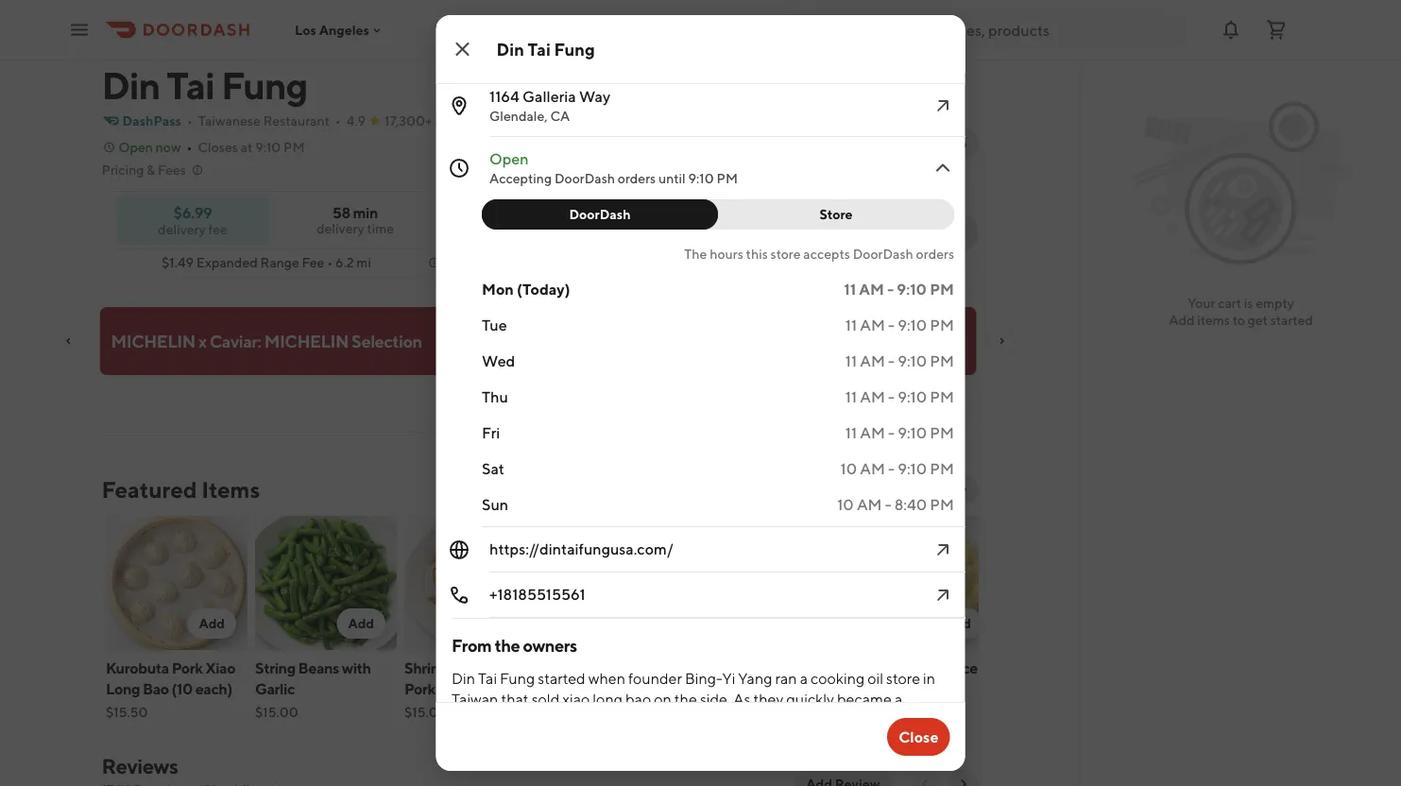 Task type: locate. For each thing, give the bounding box(es) containing it.
add button for string beans with garlic
[[336, 608, 385, 639]]

chicken up noodles
[[702, 659, 758, 677]]

next button of carousel image
[[956, 482, 971, 497]]

$15.00
[[255, 704, 298, 720], [404, 704, 447, 720]]

4 add button from the left
[[635, 608, 684, 639]]

1 horizontal spatial fung
[[554, 39, 595, 59]]

michelin x caviar: michelin selection
[[111, 331, 422, 351]]

9:10 inside open accepting doordash orders until 9:10 pm
[[688, 171, 713, 186]]

kurobuta inside kurobuta pork xiao long bao (10 each) $15.50
[[105, 659, 169, 677]]

until
[[658, 171, 685, 186]]

3 add button from the left
[[486, 608, 534, 639]]

chicken fried noodles image
[[702, 516, 844, 650]]

& for pricing
[[147, 162, 155, 178]]

items
[[1197, 312, 1230, 328]]

pm for sat
[[929, 460, 954, 478]]

open up accepting
[[489, 150, 528, 168]]

shrimp
[[404, 659, 452, 677], [553, 659, 601, 677]]

tue
[[481, 316, 507, 334]]

3 fried from the left
[[910, 659, 945, 677]]

doordash up doordash button
[[554, 171, 615, 186]]

11
[[843, 280, 856, 298], [845, 316, 857, 334], [845, 352, 857, 370], [845, 388, 857, 406], [845, 424, 857, 442]]

2 click item image from the top
[[931, 539, 954, 561]]

dialog
[[249, 0, 975, 778]]

1 vertical spatial each)
[[420, 701, 458, 719]]

sat
[[481, 460, 504, 478]]

pork inside shrimp & kurobuta pork spicy wontons (8 each)
[[404, 680, 435, 698]]

1 kurobuta from the left
[[105, 659, 169, 677]]

each) inside kurobuta pork xiao long bao (10 each) $15.50
[[195, 680, 232, 698]]

dashpass
[[122, 113, 181, 128]]

0 horizontal spatial pork
[[171, 659, 202, 677]]

rice down shrimp fried rice image
[[641, 659, 671, 677]]

hour options option group
[[481, 199, 954, 230]]

0 horizontal spatial kurobuta
[[105, 659, 169, 677]]

- for sat
[[888, 460, 894, 478]]

0 vertical spatial 10
[[840, 460, 857, 478]]

orders left until
[[617, 171, 655, 186]]

&
[[147, 162, 155, 178], [454, 659, 464, 677]]

(10
[[171, 680, 192, 698]]

info
[[942, 136, 967, 151]]

from the owners
[[451, 635, 576, 655]]

10 am - 9:10 pm
[[840, 460, 954, 478]]

click item image up chicken fried rice
[[931, 584, 954, 607]]

& inside button
[[147, 162, 155, 178]]

fried for shrimp fried rice
[[604, 659, 639, 677]]

1 vertical spatial doordash
[[569, 206, 630, 222]]

galleria
[[522, 87, 576, 105]]

5 add button from the left
[[784, 608, 833, 639]]

1 vertical spatial 6.2
[[335, 255, 354, 270]]

delivery
[[316, 221, 364, 236], [158, 221, 206, 237]]

0 vertical spatial doordash
[[554, 171, 615, 186]]

accepting
[[489, 171, 551, 186]]

click item image down the more info
[[931, 157, 954, 180]]

add button up "with"
[[336, 608, 385, 639]]

add down your
[[1169, 312, 1195, 328]]

2 fried from the left
[[761, 659, 796, 677]]

1 horizontal spatial michelin
[[264, 331, 349, 351]]

pm
[[283, 139, 305, 155], [716, 171, 737, 186], [929, 280, 954, 298], [929, 316, 954, 334], [929, 352, 954, 370], [929, 388, 954, 406], [929, 424, 954, 442], [929, 460, 954, 478], [929, 496, 954, 513]]

1 rice from the left
[[641, 659, 671, 677]]

11 for thu
[[845, 388, 857, 406]]

• left 4.9
[[335, 113, 341, 128]]

fung up 'taiwanese restaurant'
[[221, 62, 307, 107]]

0 horizontal spatial orders
[[617, 171, 655, 186]]

1 horizontal spatial &
[[454, 659, 464, 677]]

open up pricing & fees
[[119, 139, 153, 155]]

17,300+
[[385, 113, 432, 128]]

this
[[745, 246, 767, 262]]

din tai fung up galleria
[[496, 39, 595, 59]]

$1.49 expanded range fee • 6.2 mi image
[[427, 255, 442, 270]]

6.2 right fee
[[335, 255, 354, 270]]

add for shrimp fried rice
[[646, 616, 672, 631]]

pm for mon (today)
[[929, 280, 954, 298]]

0 vertical spatial orders
[[617, 171, 655, 186]]

1 vertical spatial fung
[[221, 62, 307, 107]]

1 horizontal spatial shrimp
[[553, 659, 601, 677]]

add up chicken fried rice
[[945, 616, 971, 631]]

add button for shrimp & kurobuta pork spicy wontons (8 each)
[[486, 608, 534, 639]]

delivery inside $6.99 delivery fee
[[158, 221, 206, 237]]

store
[[770, 246, 800, 262]]

0 horizontal spatial &
[[147, 162, 155, 178]]

powered by google image
[[441, 47, 496, 66]]

0 vertical spatial tai
[[528, 39, 551, 59]]

orders down pickup
[[916, 246, 954, 262]]

each)
[[195, 680, 232, 698], [420, 701, 458, 719]]

2 add button from the left
[[336, 608, 385, 639]]

1 vertical spatial din
[[102, 62, 160, 107]]

0 horizontal spatial open
[[119, 139, 153, 155]]

add up shrimp fried rice
[[646, 616, 672, 631]]

shrimp & kurobuta pork spicy wontons (8 each) image
[[404, 516, 546, 650]]

add button up chicken fried noodles $16.00 at right
[[784, 608, 833, 639]]

1 vertical spatial &
[[454, 659, 464, 677]]

string
[[255, 659, 295, 677]]

0 horizontal spatial fried
[[604, 659, 639, 677]]

10 up 10 am - 8:40 pm
[[840, 460, 857, 478]]

1 horizontal spatial tai
[[528, 39, 551, 59]]

delivery inside 58 min delivery time
[[316, 221, 364, 236]]

11 for wed
[[845, 352, 857, 370]]

0 vertical spatial click item image
[[931, 94, 954, 117]]

michelin
[[111, 331, 195, 351], [264, 331, 349, 351]]

1 horizontal spatial orders
[[916, 246, 954, 262]]

taiwanese
[[198, 113, 261, 128]]

0 horizontal spatial each)
[[195, 680, 232, 698]]

10
[[840, 460, 857, 478], [837, 496, 853, 513]]

add button up shrimp fried rice
[[635, 608, 684, 639]]

more
[[907, 136, 939, 151]]

add up the
[[497, 616, 523, 631]]

your
[[1188, 295, 1215, 311]]

1 vertical spatial mi
[[357, 255, 371, 270]]

0 vertical spatial pork
[[171, 659, 202, 677]]

1 fried from the left
[[604, 659, 639, 677]]

0 horizontal spatial shrimp
[[404, 659, 452, 677]]

pm for tue
[[929, 316, 954, 334]]

add button up chicken fried rice
[[933, 608, 982, 639]]

9:10 for fri
[[897, 424, 926, 442]]

11 for mon (today)
[[843, 280, 856, 298]]

am for wed
[[860, 352, 885, 370]]

1 horizontal spatial $15.00
[[404, 704, 447, 720]]

shrimp down owners
[[553, 659, 601, 677]]

0 horizontal spatial delivery
[[158, 221, 206, 237]]

open
[[119, 139, 153, 155], [489, 150, 528, 168]]

hours
[[709, 246, 743, 262]]

michelin right caviar:
[[264, 331, 349, 351]]

pork up (8
[[404, 680, 435, 698]]

rice up "close" button
[[948, 659, 977, 677]]

1 horizontal spatial din tai fung
[[496, 39, 595, 59]]

pm inside open accepting doordash orders until 9:10 pm
[[716, 171, 737, 186]]

fri
[[481, 424, 500, 442]]

din right close din tai fung icon
[[496, 39, 524, 59]]

1 horizontal spatial rice
[[948, 659, 977, 677]]

2 click item image from the top
[[931, 584, 954, 607]]

the
[[684, 246, 707, 262]]

Store button
[[706, 199, 954, 230]]

each) down spicy
[[420, 701, 458, 719]]

tai up galleria
[[528, 39, 551, 59]]

2 kurobuta from the left
[[467, 659, 530, 677]]

& for shrimp
[[454, 659, 464, 677]]

1 horizontal spatial fried
[[761, 659, 796, 677]]

add inside your cart is empty add items to get started
[[1169, 312, 1195, 328]]

tai up dashpass •
[[167, 62, 214, 107]]

1 shrimp from the left
[[404, 659, 452, 677]]

$15.00 down spicy
[[404, 704, 447, 720]]

fried
[[604, 659, 639, 677], [761, 659, 796, 677], [910, 659, 945, 677]]

add button up xiao in the bottom of the page
[[187, 608, 236, 639]]

1 vertical spatial 10
[[837, 496, 853, 513]]

with
[[341, 659, 371, 677]]

1 horizontal spatial kurobuta
[[467, 659, 530, 677]]

more info
[[907, 136, 967, 151]]

9:10 for sat
[[897, 460, 926, 478]]

fried down shrimp fried rice image
[[604, 659, 639, 677]]

din tai fung
[[496, 39, 595, 59], [102, 62, 307, 107]]

mi down time
[[357, 255, 371, 270]]

open inside open accepting doordash orders until 9:10 pm
[[489, 150, 528, 168]]

0 horizontal spatial rice
[[641, 659, 671, 677]]

2 shrimp from the left
[[553, 659, 601, 677]]

1 horizontal spatial mi
[[514, 113, 528, 128]]

mi down '1164'
[[514, 113, 528, 128]]

1 horizontal spatial each)
[[420, 701, 458, 719]]

add up xiao in the bottom of the page
[[198, 616, 224, 631]]

open accepting doordash orders until 9:10 pm
[[489, 150, 737, 186]]

$6.99 delivery fee
[[158, 203, 228, 237]]

am for sun
[[856, 496, 881, 513]]

kurobuta
[[105, 659, 169, 677], [467, 659, 530, 677]]

each) down xiao in the bottom of the page
[[195, 680, 232, 698]]

doordash inside button
[[569, 206, 630, 222]]

featured
[[102, 476, 197, 503]]

0 horizontal spatial tai
[[167, 62, 214, 107]]

& inside shrimp & kurobuta pork spicy wontons (8 each)
[[454, 659, 464, 677]]

2 chicken from the left
[[852, 659, 907, 677]]

2 horizontal spatial fried
[[910, 659, 945, 677]]

Pickup radio
[[879, 213, 978, 251]]

• right dashpass
[[187, 113, 193, 128]]

1 $15.00 from the left
[[255, 704, 298, 720]]

0 vertical spatial din
[[496, 39, 524, 59]]

0 horizontal spatial michelin
[[111, 331, 195, 351]]

0 horizontal spatial chicken
[[702, 659, 758, 677]]

0 vertical spatial &
[[147, 162, 155, 178]]

pm for thu
[[929, 388, 954, 406]]

-
[[887, 280, 893, 298], [888, 316, 894, 334], [888, 352, 894, 370], [888, 388, 894, 406], [888, 424, 894, 442], [888, 460, 894, 478], [884, 496, 891, 513]]

9:10 for thu
[[897, 388, 926, 406]]

1 horizontal spatial delivery
[[316, 221, 364, 236]]

add for shrimp & kurobuta pork spicy wontons (8 each)
[[497, 616, 523, 631]]

fried up "close" button
[[910, 659, 945, 677]]

• left $$
[[534, 113, 540, 128]]

cart
[[1218, 295, 1241, 311]]

& left fees
[[147, 162, 155, 178]]

fried inside chicken fried noodles $16.00
[[761, 659, 796, 677]]

taiwanese restaurant
[[198, 113, 330, 128]]

save
[[600, 224, 630, 240]]

doordash
[[554, 171, 615, 186], [569, 206, 630, 222], [852, 246, 913, 262]]

1 horizontal spatial pork
[[404, 680, 435, 698]]

din
[[496, 39, 524, 59], [102, 62, 160, 107]]

1 vertical spatial click item image
[[931, 539, 954, 561]]

previous image
[[918, 777, 933, 786]]

fried down the chicken fried noodles image
[[761, 659, 796, 677]]

noodles
[[702, 680, 758, 698]]

more info button
[[877, 128, 978, 159]]

click item image down 10 am - 8:40 pm
[[931, 539, 954, 561]]

2 rice from the left
[[948, 659, 977, 677]]

empty
[[1256, 295, 1294, 311]]

kurobuta up wontons
[[467, 659, 530, 677]]

6.2 down '1164'
[[493, 113, 511, 128]]

1 horizontal spatial open
[[489, 150, 528, 168]]

0 vertical spatial each)
[[195, 680, 232, 698]]

click item image up the more info
[[931, 94, 954, 117]]

sun
[[481, 496, 508, 513]]

your cart is empty add items to get started
[[1169, 295, 1313, 328]]

2 $15.00 from the left
[[404, 704, 447, 720]]

reviews link
[[102, 754, 178, 778]]

$1.49 expanded range fee • 6.2 mi
[[162, 255, 371, 270]]

9:10 for wed
[[897, 352, 926, 370]]

order
[[730, 224, 767, 240]]

am for sat
[[860, 460, 885, 478]]

din tai fung up taiwanese
[[102, 62, 307, 107]]

$15.00 down the garlic
[[255, 704, 298, 720]]

0 horizontal spatial din tai fung
[[102, 62, 307, 107]]

pm for fri
[[929, 424, 954, 442]]

delivery up $1.49 at the top left
[[158, 221, 206, 237]]

- for thu
[[888, 388, 894, 406]]

10 down 10 am - 9:10 pm
[[837, 496, 853, 513]]

chicken inside chicken fried noodles $16.00
[[702, 659, 758, 677]]

& up spicy
[[454, 659, 464, 677]]

add button for chicken fried rice
[[933, 608, 982, 639]]

1 vertical spatial pork
[[404, 680, 435, 698]]

chicken up close
[[852, 659, 907, 677]]

kurobuta pork xiao long bao (10 each) $15.50
[[105, 659, 235, 720]]

11 am - 9:10 pm for wed
[[845, 352, 954, 370]]

click item image
[[931, 157, 954, 180], [931, 539, 954, 561]]

add for chicken fried noodles
[[795, 616, 821, 631]]

add up "with"
[[348, 616, 374, 631]]

fung up way
[[554, 39, 595, 59]]

click item image
[[931, 94, 954, 117], [931, 584, 954, 607]]

9:10
[[255, 139, 281, 155], [688, 171, 713, 186], [896, 280, 926, 298], [897, 316, 926, 334], [897, 352, 926, 370], [897, 388, 926, 406], [897, 424, 926, 442], [897, 460, 926, 478]]

delivery left time
[[316, 221, 364, 236]]

add for kurobuta pork xiao long bao (10 each)
[[198, 616, 224, 631]]

0 horizontal spatial fung
[[221, 62, 307, 107]]

shrimp inside shrimp & kurobuta pork spicy wontons (8 each)
[[404, 659, 452, 677]]

din up dashpass
[[102, 62, 160, 107]]

11 am - 9:10 pm for thu
[[845, 388, 954, 406]]

closes
[[198, 139, 238, 155]]

thu
[[481, 388, 508, 406]]

add up chicken fried noodles $16.00 at right
[[795, 616, 821, 631]]

•
[[187, 113, 193, 128], [335, 113, 341, 128], [534, 113, 540, 128], [187, 139, 192, 155], [327, 255, 333, 270]]

0 horizontal spatial din
[[102, 62, 160, 107]]

(today)
[[516, 280, 570, 298]]

add for chicken fried rice
[[945, 616, 971, 631]]

chicken fried rice image
[[852, 516, 993, 650]]

17,300+ ratings
[[385, 113, 476, 128]]

6 add button from the left
[[933, 608, 982, 639]]

0 horizontal spatial $15.00
[[255, 704, 298, 720]]

doordash up save
[[569, 206, 630, 222]]

doordash down the delivery
[[852, 246, 913, 262]]

next image
[[956, 777, 971, 786]]

shrimp up spicy
[[404, 659, 452, 677]]

add button for kurobuta pork xiao long bao (10 each)
[[187, 608, 236, 639]]

rice
[[641, 659, 671, 677], [948, 659, 977, 677]]

notification bell image
[[1220, 18, 1242, 41]]

kurobuta up long
[[105, 659, 169, 677]]

add button down +18185515561
[[486, 608, 534, 639]]

each) inside shrimp & kurobuta pork spicy wontons (8 each)
[[420, 701, 458, 719]]

1 chicken from the left
[[702, 659, 758, 677]]

• closes at 9:10 pm
[[187, 139, 305, 155]]

am for fri
[[860, 424, 885, 442]]

1 click item image from the top
[[931, 157, 954, 180]]

1 vertical spatial click item image
[[931, 584, 954, 607]]

0 vertical spatial fung
[[554, 39, 595, 59]]

0 vertical spatial click item image
[[931, 157, 954, 180]]

1 add button from the left
[[187, 608, 236, 639]]

1 horizontal spatial 6.2
[[493, 113, 511, 128]]

1 click item image from the top
[[931, 94, 954, 117]]

shrimp & kurobuta pork spicy wontons (8 each)
[[404, 659, 538, 719]]

save button
[[562, 213, 641, 251]]

1 horizontal spatial chicken
[[852, 659, 907, 677]]

11 am - 9:10 pm
[[843, 280, 954, 298], [845, 316, 954, 334], [845, 352, 954, 370], [845, 388, 954, 406], [845, 424, 954, 442]]

chicken for chicken fried rice
[[852, 659, 907, 677]]

michelin left x in the left of the page
[[111, 331, 195, 351]]

pork up (10
[[171, 659, 202, 677]]

fried for chicken fried noodles $16.00
[[761, 659, 796, 677]]



Task type: describe. For each thing, give the bounding box(es) containing it.
fried for chicken fried rice
[[910, 659, 945, 677]]

way
[[579, 87, 610, 105]]

reviews
[[102, 754, 178, 778]]

open for open accepting doordash orders until 9:10 pm
[[489, 150, 528, 168]]

6.2 mi • $$
[[493, 113, 561, 128]]

10 am - 8:40 pm
[[837, 496, 954, 513]]

expanded
[[196, 255, 258, 270]]

now
[[156, 139, 181, 155]]

fees
[[158, 162, 186, 178]]

pricing & fees
[[102, 162, 186, 178]]

add button for chicken fried noodles
[[784, 608, 833, 639]]

shrimp fried rice image
[[553, 516, 695, 650]]

1164 galleria way glendale, ca
[[489, 87, 610, 124]]

10 for 10 am - 8:40 pm
[[837, 496, 853, 513]]

- for fri
[[888, 424, 894, 442]]

1 michelin from the left
[[111, 331, 195, 351]]

x
[[198, 331, 207, 351]]

pork inside kurobuta pork xiao long bao (10 each) $15.50
[[171, 659, 202, 677]]

$1.49
[[162, 255, 194, 270]]

dashpass •
[[122, 113, 193, 128]]

- for wed
[[888, 352, 894, 370]]

shrimp for shrimp & kurobuta pork spicy wontons (8 each)
[[404, 659, 452, 677]]

1164
[[489, 87, 519, 105]]

1 horizontal spatial din
[[496, 39, 524, 59]]

0 vertical spatial din tai fung
[[496, 39, 595, 59]]

from
[[451, 635, 491, 655]]

$$
[[545, 113, 561, 128]]

fee
[[208, 221, 228, 237]]

los angeles
[[295, 22, 369, 38]]

https://dintaifungusa.com/
[[489, 540, 673, 558]]

add button for shrimp fried rice
[[635, 608, 684, 639]]

$6.99
[[173, 203, 212, 221]]

11 am - 9:10 pm for fri
[[845, 424, 954, 442]]

4.9
[[346, 113, 366, 128]]

order methods option group
[[794, 213, 978, 251]]

0 vertical spatial mi
[[514, 113, 528, 128]]

am for thu
[[860, 388, 885, 406]]

at
[[241, 139, 253, 155]]

group
[[688, 224, 728, 240]]

pickup
[[913, 216, 956, 232]]

close
[[899, 728, 939, 746]]

10 for 10 am - 9:10 pm
[[840, 460, 857, 478]]

featured items
[[102, 476, 260, 503]]

started
[[1270, 312, 1313, 328]]

• right fee
[[327, 255, 333, 270]]

group order
[[688, 224, 767, 240]]

0 vertical spatial 6.2
[[493, 113, 511, 128]]

featured items heading
[[102, 474, 260, 505]]

los angeles button
[[295, 22, 384, 38]]

- for sun
[[884, 496, 891, 513]]

the hours this store accepts doordash orders
[[684, 246, 954, 262]]

close button
[[887, 718, 950, 756]]

11 am - 9:10 pm for tue
[[845, 316, 954, 334]]

0 items, open order cart image
[[1265, 18, 1288, 41]]

8:40
[[894, 496, 926, 513]]

ca
[[550, 108, 570, 124]]

pm for sun
[[929, 496, 954, 513]]

caviar:
[[210, 331, 261, 351]]

1 vertical spatial tai
[[167, 62, 214, 107]]

orders inside open accepting doordash orders until 9:10 pm
[[617, 171, 655, 186]]

pm for wed
[[929, 352, 954, 370]]

2 vertical spatial doordash
[[852, 246, 913, 262]]

rice for chicken fried rice
[[948, 659, 977, 677]]

garlic
[[255, 680, 294, 698]]

open now
[[119, 139, 181, 155]]

- for tue
[[888, 316, 894, 334]]

los
[[295, 22, 316, 38]]

get
[[1248, 312, 1268, 328]]

58 min delivery time
[[316, 204, 394, 236]]

owners
[[522, 635, 576, 655]]

fee
[[302, 255, 324, 270]]

is
[[1244, 295, 1253, 311]]

time
[[367, 221, 394, 236]]

map region
[[249, 0, 975, 222]]

group order button
[[656, 213, 779, 251]]

glendale,
[[489, 108, 547, 124]]

shrimp for shrimp fried rice
[[553, 659, 601, 677]]

mon
[[481, 280, 513, 298]]

open menu image
[[68, 18, 91, 41]]

kurobuta pork xiao long bao (10 each) image
[[105, 516, 247, 650]]

chicken fried rice
[[852, 659, 977, 677]]

long
[[105, 680, 140, 698]]

bao
[[142, 680, 168, 698]]

restaurant
[[263, 113, 330, 128]]

9:10 for tue
[[897, 316, 926, 334]]

11 am - 9:10 pm for mon (today)
[[843, 280, 954, 298]]

open for open now
[[119, 139, 153, 155]]

DoorDash button
[[481, 199, 718, 230]]

11 for tue
[[845, 316, 857, 334]]

- for mon (today)
[[887, 280, 893, 298]]

selection
[[352, 331, 422, 351]]

items
[[201, 476, 260, 503]]

2 michelin from the left
[[264, 331, 349, 351]]

$15.00 inside string beans with garlic $15.00
[[255, 704, 298, 720]]

beans
[[298, 659, 339, 677]]

0 horizontal spatial mi
[[357, 255, 371, 270]]

doordash inside open accepting doordash orders until 9:10 pm
[[554, 171, 615, 186]]

• right now
[[187, 139, 192, 155]]

angeles
[[319, 22, 369, 38]]

wed
[[481, 352, 515, 370]]

add for string beans with garlic
[[348, 616, 374, 631]]

string beans with garlic image
[[255, 516, 396, 650]]

am for mon (today)
[[859, 280, 884, 298]]

am for tue
[[860, 316, 885, 334]]

9:10 for mon (today)
[[896, 280, 926, 298]]

pricing & fees button
[[102, 161, 205, 180]]

spicy
[[438, 680, 474, 698]]

close din tai fung image
[[451, 38, 474, 60]]

accepts
[[803, 246, 850, 262]]

$15.50
[[105, 704, 147, 720]]

din tai fung image
[[119, 0, 190, 49]]

ratings
[[435, 113, 476, 128]]

(8
[[404, 701, 418, 719]]

fung inside 'dialog'
[[554, 39, 595, 59]]

kurobuta inside shrimp & kurobuta pork spicy wontons (8 each)
[[467, 659, 530, 677]]

chicken for chicken fried noodles $16.00
[[702, 659, 758, 677]]

Delivery radio
[[794, 213, 890, 251]]

chicken fried noodles $16.00
[[702, 659, 796, 720]]

shrimp fried rice
[[553, 659, 671, 677]]

range
[[260, 255, 299, 270]]

xiao
[[205, 659, 235, 677]]

1 vertical spatial din tai fung
[[102, 62, 307, 107]]

11 for fri
[[845, 424, 857, 442]]

dialog containing din tai fung
[[249, 0, 975, 778]]

0 horizontal spatial 6.2
[[335, 255, 354, 270]]

to
[[1233, 312, 1245, 328]]

rice for shrimp fried rice
[[641, 659, 671, 677]]

1 vertical spatial orders
[[916, 246, 954, 262]]

pricing
[[102, 162, 144, 178]]

wontons
[[476, 680, 538, 698]]

+18185515561
[[489, 585, 585, 603]]



Task type: vqa. For each thing, say whether or not it's contained in the screenshot.
first $6.45 from the top
no



